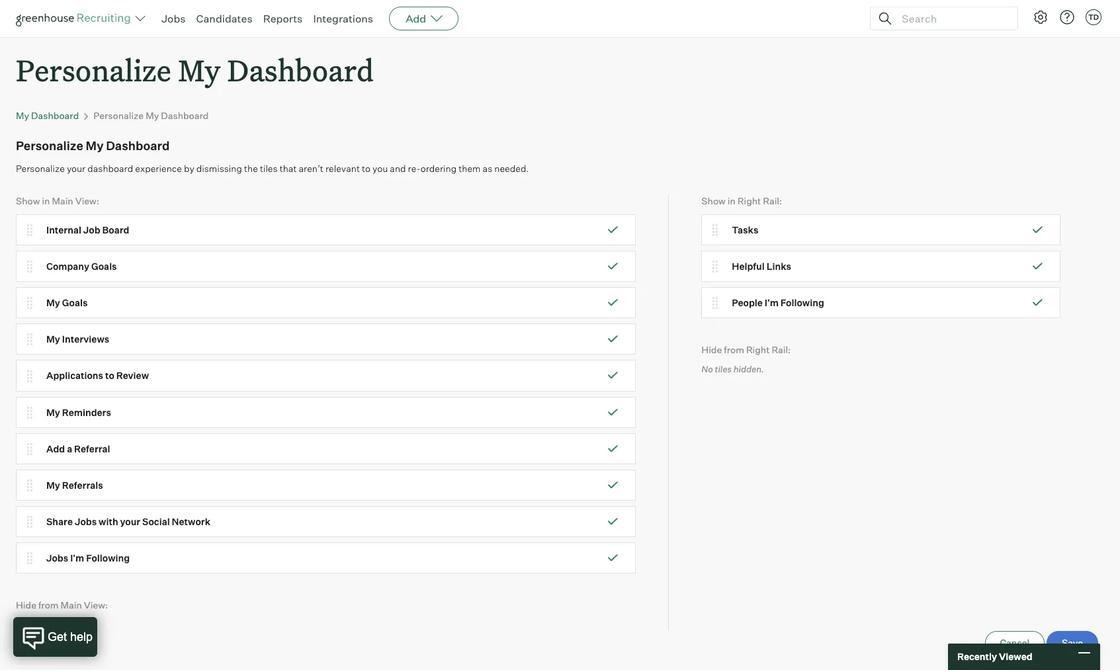 Task type: vqa. For each thing, say whether or not it's contained in the screenshot.
rightmost report
no



Task type: locate. For each thing, give the bounding box(es) containing it.
2 vertical spatial jobs
[[46, 552, 68, 564]]

1 vertical spatial jobs
[[75, 516, 97, 527]]

1 horizontal spatial i'm
[[765, 297, 779, 308]]

1 vertical spatial personalize my dashboard
[[93, 110, 209, 121]]

my dashboard
[[16, 110, 79, 121]]

no tiles hidden. for main
[[16, 619, 79, 630]]

no down the hide from main view:
[[16, 619, 27, 630]]

show
[[16, 195, 40, 207], [702, 195, 726, 207]]

jobs down share
[[46, 552, 68, 564]]

0 horizontal spatial from
[[38, 600, 59, 611]]

no
[[702, 364, 713, 374], [16, 619, 27, 630]]

integrations link
[[313, 12, 373, 25]]

1 vertical spatial tiles
[[715, 364, 732, 374]]

2 horizontal spatial jobs
[[161, 12, 186, 25]]

no tiles hidden. down the hide from main view:
[[16, 619, 79, 630]]

to left review
[[105, 370, 114, 381]]

in up internal
[[42, 195, 50, 207]]

view:
[[75, 195, 99, 207], [84, 600, 108, 611]]

0 horizontal spatial no
[[16, 619, 27, 630]]

1 vertical spatial add
[[46, 443, 65, 454]]

no tiles hidden.
[[702, 364, 764, 374], [16, 619, 79, 630]]

relevant
[[325, 163, 360, 174]]

rail: down people i'm following
[[772, 344, 791, 355]]

2 horizontal spatial tiles
[[715, 364, 732, 374]]

0 horizontal spatial jobs
[[46, 552, 68, 564]]

0 vertical spatial goals
[[91, 261, 117, 272]]

main
[[52, 195, 73, 207], [61, 600, 82, 611]]

in up tasks
[[728, 195, 736, 207]]

save button
[[1047, 631, 1098, 655]]

from for right
[[724, 344, 744, 355]]

0 vertical spatial main
[[52, 195, 73, 207]]

from down jobs i'm following
[[38, 600, 59, 611]]

referrals
[[62, 480, 103, 491]]

main up internal
[[52, 195, 73, 207]]

jobs left with
[[75, 516, 97, 527]]

1 horizontal spatial no tiles hidden.
[[702, 364, 764, 374]]

i'm down share
[[70, 552, 84, 564]]

tiles down the hide from main view:
[[29, 619, 46, 630]]

jobs
[[161, 12, 186, 25], [75, 516, 97, 527], [46, 552, 68, 564]]

goals right the company
[[91, 261, 117, 272]]

hidden. down hide from right rail:
[[734, 364, 764, 374]]

reminders
[[62, 407, 111, 418]]

1 horizontal spatial no
[[702, 364, 713, 374]]

hidden. down the hide from main view:
[[48, 619, 79, 630]]

1 vertical spatial rail:
[[772, 344, 791, 355]]

0 vertical spatial no tiles hidden.
[[702, 364, 764, 374]]

add for add
[[406, 12, 426, 25]]

my interviews
[[46, 334, 109, 345]]

applications to review
[[46, 370, 149, 381]]

experience
[[135, 163, 182, 174]]

applications
[[46, 370, 103, 381]]

hidden.
[[734, 364, 764, 374], [48, 619, 79, 630]]

0 vertical spatial rail:
[[763, 195, 782, 207]]

1 horizontal spatial goals
[[91, 261, 117, 272]]

main down jobs i'm following
[[61, 600, 82, 611]]

personalize your dashboard experience by dismissing the tiles that aren't relevant to you and re-ordering them as needed.
[[16, 163, 529, 174]]

no tiles hidden. down hide from right rail:
[[702, 364, 764, 374]]

add inside popup button
[[406, 12, 426, 25]]

in for right
[[728, 195, 736, 207]]

1 vertical spatial no
[[16, 619, 27, 630]]

1 horizontal spatial from
[[724, 344, 744, 355]]

your right with
[[120, 516, 140, 527]]

view: for show in main view:
[[75, 195, 99, 207]]

1 horizontal spatial hidden.
[[734, 364, 764, 374]]

personalize my dashboard up experience
[[93, 110, 209, 121]]

0 horizontal spatial hidden.
[[48, 619, 79, 630]]

your left dashboard
[[67, 163, 86, 174]]

rail:
[[763, 195, 782, 207], [772, 344, 791, 355]]

right down people
[[746, 344, 770, 355]]

2 show from the left
[[702, 195, 726, 207]]

cancel
[[1000, 637, 1030, 649]]

1 in from the left
[[42, 195, 50, 207]]

0 vertical spatial hidden.
[[734, 364, 764, 374]]

your
[[67, 163, 86, 174], [120, 516, 140, 527]]

to
[[362, 163, 371, 174], [105, 370, 114, 381]]

following down links
[[781, 297, 824, 308]]

i'm for people
[[765, 297, 779, 308]]

2 vertical spatial tiles
[[29, 619, 46, 630]]

0 horizontal spatial no tiles hidden.
[[16, 619, 79, 630]]

following
[[781, 297, 824, 308], [86, 552, 130, 564]]

1 horizontal spatial hide
[[702, 344, 722, 355]]

following down with
[[86, 552, 130, 564]]

0 vertical spatial no
[[702, 364, 713, 374]]

personalize up dashboard
[[93, 110, 144, 121]]

add button
[[389, 7, 459, 30]]

my goals
[[46, 297, 88, 308]]

internal
[[46, 224, 81, 235]]

1 vertical spatial i'm
[[70, 552, 84, 564]]

view: down jobs i'm following
[[84, 600, 108, 611]]

hide from main view:
[[16, 600, 108, 611]]

0 horizontal spatial goals
[[62, 297, 88, 308]]

i'm right people
[[765, 297, 779, 308]]

tiles
[[260, 163, 278, 174], [715, 364, 732, 374], [29, 619, 46, 630]]

1 show from the left
[[16, 195, 40, 207]]

right up tasks
[[738, 195, 761, 207]]

no tiles hidden. for right
[[702, 364, 764, 374]]

1 vertical spatial view:
[[84, 600, 108, 611]]

1 horizontal spatial in
[[728, 195, 736, 207]]

referral
[[74, 443, 110, 454]]

jobs for jobs i'm following
[[46, 552, 68, 564]]

goals up my interviews
[[62, 297, 88, 308]]

1 vertical spatial no tiles hidden.
[[16, 619, 79, 630]]

rail: up links
[[763, 195, 782, 207]]

and
[[390, 163, 406, 174]]

0 vertical spatial i'm
[[765, 297, 779, 308]]

to left you
[[362, 163, 371, 174]]

show for show in right rail:
[[702, 195, 726, 207]]

no down hide from right rail:
[[702, 364, 713, 374]]

in
[[42, 195, 50, 207], [728, 195, 736, 207]]

0 vertical spatial following
[[781, 297, 824, 308]]

0 horizontal spatial i'm
[[70, 552, 84, 564]]

tasks
[[732, 224, 759, 235]]

1 horizontal spatial your
[[120, 516, 140, 527]]

0 horizontal spatial add
[[46, 443, 65, 454]]

1 vertical spatial from
[[38, 600, 59, 611]]

personalize
[[16, 50, 171, 89], [93, 110, 144, 121], [16, 139, 83, 153], [16, 163, 65, 174]]

1 horizontal spatial jobs
[[75, 516, 97, 527]]

by
[[184, 163, 194, 174]]

1 horizontal spatial add
[[406, 12, 426, 25]]

no for hide from main view:
[[16, 619, 27, 630]]

personalize my dashboard down jobs "link"
[[16, 50, 374, 89]]

0 vertical spatial to
[[362, 163, 371, 174]]

dashboard
[[227, 50, 374, 89], [31, 110, 79, 121], [161, 110, 209, 121], [106, 139, 170, 153]]

0 horizontal spatial hide
[[16, 600, 36, 611]]

1 vertical spatial hidden.
[[48, 619, 79, 630]]

view: up internal job board
[[75, 195, 99, 207]]

1 vertical spatial following
[[86, 552, 130, 564]]

right
[[738, 195, 761, 207], [746, 344, 770, 355]]

0 vertical spatial right
[[738, 195, 761, 207]]

0 vertical spatial your
[[67, 163, 86, 174]]

personalize my dashboard up dashboard
[[16, 139, 170, 153]]

personalize my dashboard
[[16, 50, 374, 89], [93, 110, 209, 121], [16, 139, 170, 153]]

goals
[[91, 261, 117, 272], [62, 297, 88, 308]]

from down people
[[724, 344, 744, 355]]

2 in from the left
[[728, 195, 736, 207]]

1 vertical spatial right
[[746, 344, 770, 355]]

my referrals
[[46, 480, 103, 491]]

1 horizontal spatial show
[[702, 195, 726, 207]]

show for show in main view:
[[16, 195, 40, 207]]

tiles for internal job board
[[29, 619, 46, 630]]

0 vertical spatial hide
[[702, 344, 722, 355]]

jobs for jobs
[[161, 12, 186, 25]]

1 vertical spatial goals
[[62, 297, 88, 308]]

tiles down hide from right rail:
[[715, 364, 732, 374]]

1 vertical spatial to
[[105, 370, 114, 381]]

1 horizontal spatial following
[[781, 297, 824, 308]]

aren't
[[299, 163, 323, 174]]

jobs left the candidates at the left top
[[161, 12, 186, 25]]

my dashboard link
[[16, 110, 79, 121]]

i'm
[[765, 297, 779, 308], [70, 552, 84, 564]]

cancel link
[[985, 631, 1045, 655]]

1 vertical spatial hide
[[16, 600, 36, 611]]

0 horizontal spatial show
[[16, 195, 40, 207]]

my
[[178, 50, 220, 89], [16, 110, 29, 121], [146, 110, 159, 121], [86, 139, 104, 153], [46, 297, 60, 308], [46, 334, 60, 345], [46, 407, 60, 418], [46, 480, 60, 491]]

0 horizontal spatial in
[[42, 195, 50, 207]]

the
[[244, 163, 258, 174]]

1 vertical spatial main
[[61, 600, 82, 611]]

tiles right the
[[260, 163, 278, 174]]

1 vertical spatial your
[[120, 516, 140, 527]]

0 vertical spatial jobs
[[161, 12, 186, 25]]

0 vertical spatial tiles
[[260, 163, 278, 174]]

td button
[[1086, 9, 1102, 25]]

0 horizontal spatial tiles
[[29, 619, 46, 630]]

0 vertical spatial add
[[406, 12, 426, 25]]

from
[[724, 344, 744, 355], [38, 600, 59, 611]]

0 vertical spatial view:
[[75, 195, 99, 207]]

no for hide from right rail:
[[702, 364, 713, 374]]

1 horizontal spatial to
[[362, 163, 371, 174]]

0 vertical spatial from
[[724, 344, 744, 355]]

reports link
[[263, 12, 303, 25]]

hide
[[702, 344, 722, 355], [16, 600, 36, 611]]

share jobs with your social network
[[46, 516, 210, 527]]

add
[[406, 12, 426, 25], [46, 443, 65, 454]]

1 horizontal spatial tiles
[[260, 163, 278, 174]]

0 horizontal spatial following
[[86, 552, 130, 564]]



Task type: describe. For each thing, give the bounding box(es) containing it.
you
[[373, 163, 388, 174]]

candidates link
[[196, 12, 253, 25]]

people
[[732, 297, 763, 308]]

board
[[102, 224, 129, 235]]

add for add a referral
[[46, 443, 65, 454]]

hidden. for main
[[48, 619, 79, 630]]

needed.
[[494, 163, 529, 174]]

job
[[83, 224, 100, 235]]

view: for hide from main view:
[[84, 600, 108, 611]]

recently
[[957, 651, 997, 662]]

internal job board
[[46, 224, 129, 235]]

configure image
[[1033, 9, 1049, 25]]

review
[[116, 370, 149, 381]]

them
[[459, 163, 481, 174]]

personalize up show in main view:
[[16, 163, 65, 174]]

personalize my dashboard link
[[93, 110, 209, 121]]

rail: for show in right rail:
[[763, 195, 782, 207]]

recently viewed
[[957, 651, 1033, 662]]

Search text field
[[898, 9, 1006, 28]]

following for jobs i'm following
[[86, 552, 130, 564]]

jobs i'm following
[[46, 552, 130, 564]]

interviews
[[62, 334, 109, 345]]

viewed
[[999, 651, 1033, 662]]

links
[[767, 261, 791, 272]]

hide for hide from main view:
[[16, 600, 36, 611]]

dismissing
[[196, 163, 242, 174]]

i'm for jobs
[[70, 552, 84, 564]]

hidden. for right
[[734, 364, 764, 374]]

company
[[46, 261, 89, 272]]

jobs link
[[161, 12, 186, 25]]

following for people i'm following
[[781, 297, 824, 308]]

right for from
[[746, 344, 770, 355]]

candidates
[[196, 12, 253, 25]]

hide from right rail:
[[702, 344, 791, 355]]

people i'm following
[[732, 297, 824, 308]]

reports
[[263, 12, 303, 25]]

from for main
[[38, 600, 59, 611]]

goals for company goals
[[91, 261, 117, 272]]

with
[[99, 516, 118, 527]]

save
[[1062, 637, 1083, 649]]

tiles for tasks
[[715, 364, 732, 374]]

network
[[172, 516, 210, 527]]

goals for my goals
[[62, 297, 88, 308]]

personalize down greenhouse recruiting image at the top left
[[16, 50, 171, 89]]

ordering
[[421, 163, 457, 174]]

0 horizontal spatial your
[[67, 163, 86, 174]]

company goals
[[46, 261, 117, 272]]

in for main
[[42, 195, 50, 207]]

helpful links
[[732, 261, 791, 272]]

2 vertical spatial personalize my dashboard
[[16, 139, 170, 153]]

re-
[[408, 163, 421, 174]]

main for from
[[61, 600, 82, 611]]

right for in
[[738, 195, 761, 207]]

hide for hide from right rail:
[[702, 344, 722, 355]]

rail: for hide from right rail:
[[772, 344, 791, 355]]

td
[[1088, 13, 1099, 22]]

show in right rail:
[[702, 195, 782, 207]]

social
[[142, 516, 170, 527]]

td button
[[1083, 7, 1104, 28]]

my reminders
[[46, 407, 111, 418]]

greenhouse recruiting image
[[16, 11, 135, 26]]

show in main view:
[[16, 195, 99, 207]]

that
[[280, 163, 297, 174]]

personalize down my dashboard
[[16, 139, 83, 153]]

as
[[483, 163, 492, 174]]

0 vertical spatial personalize my dashboard
[[16, 50, 374, 89]]

integrations
[[313, 12, 373, 25]]

0 horizontal spatial to
[[105, 370, 114, 381]]

share
[[46, 516, 73, 527]]

main for in
[[52, 195, 73, 207]]

add a referral
[[46, 443, 110, 454]]

a
[[67, 443, 72, 454]]

dashboard
[[88, 163, 133, 174]]

helpful
[[732, 261, 765, 272]]



